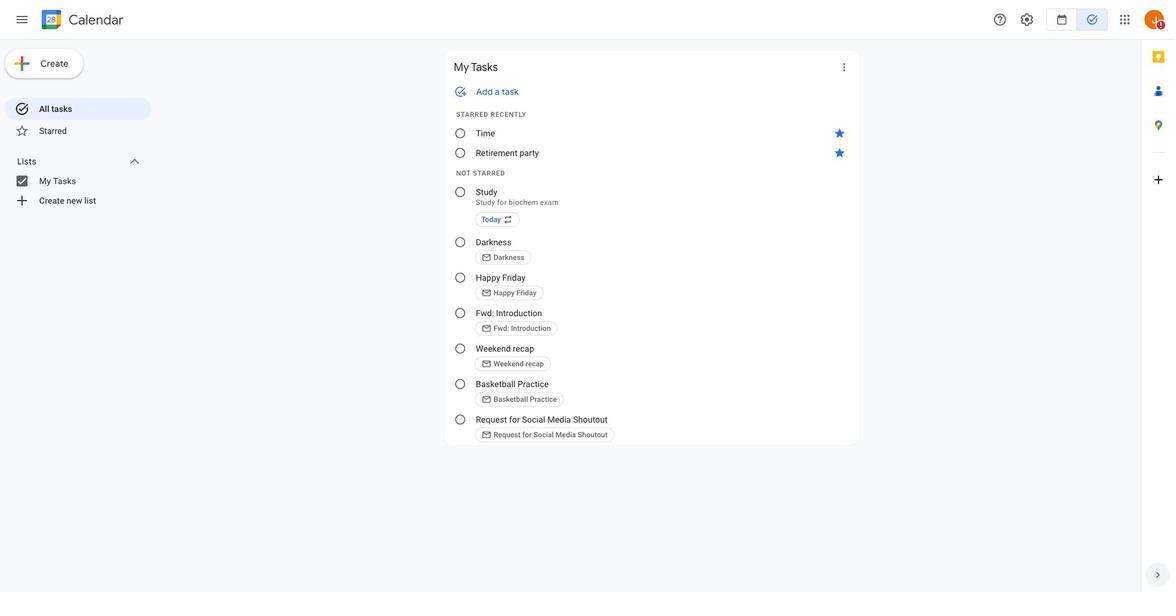 Task type: locate. For each thing, give the bounding box(es) containing it.
heading inside calendar element
[[66, 13, 124, 27]]

heading
[[66, 13, 124, 27]]

settings menu image
[[1020, 12, 1034, 27]]

tasks sidebar image
[[15, 12, 29, 27]]

calendar element
[[39, 7, 124, 34]]

tab list
[[1141, 40, 1175, 558]]



Task type: vqa. For each thing, say whether or not it's contained in the screenshot.
tab list
yes



Task type: describe. For each thing, give the bounding box(es) containing it.
support menu image
[[993, 12, 1007, 27]]



